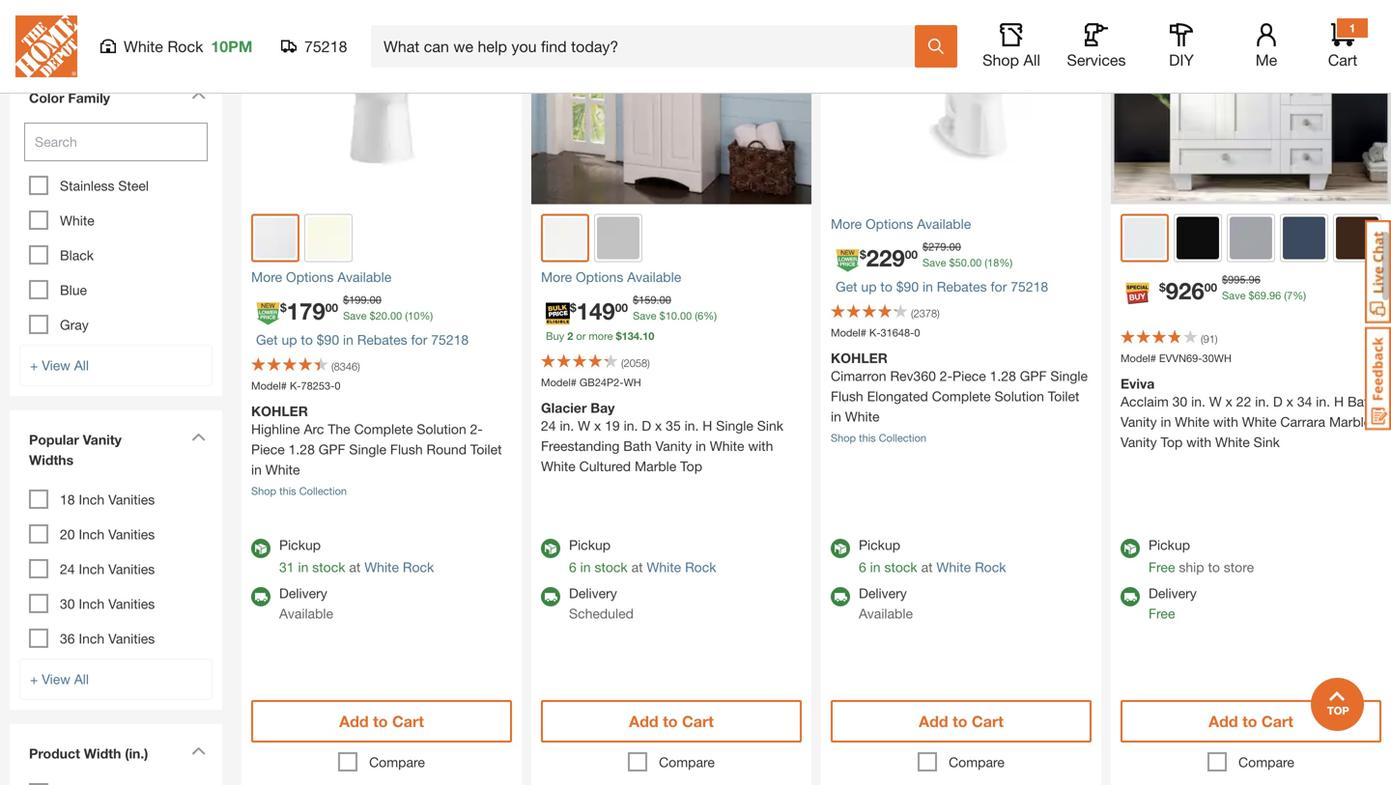 Task type: vqa. For each thing, say whether or not it's contained in the screenshot.
White image to the left
yes



Task type: locate. For each thing, give the bounding box(es) containing it.
3 view from the top
[[42, 672, 70, 688]]

w up freestanding
[[578, 418, 591, 434]]

piece down highline
[[251, 442, 285, 458]]

shop inside button
[[983, 51, 1019, 69]]

white image left espresso image
[[1125, 218, 1165, 258]]

20
[[376, 310, 387, 322], [60, 527, 75, 543]]

rock inside pickup 31 in stock at white rock
[[403, 559, 434, 575]]

vanity inside the glacier bay 24 in. w x 19 in. d x 35 in. h single sink freestanding bath vanity in white with white cultured marble top
[[656, 438, 692, 454]]

0 horizontal spatial get up to $90 in  rebates for 75218 button
[[256, 332, 469, 348]]

0 horizontal spatial white image
[[255, 218, 296, 258]]

2378
[[914, 307, 937, 320]]

shop this collection link down arc
[[251, 485, 347, 498]]

1 horizontal spatial piece
[[953, 368, 986, 384]]

save inside $ 199 . 00 save $ 20 . 00 ( 10 %) get up to $90 in  rebates for 75218
[[343, 310, 367, 322]]

1 horizontal spatial flush
[[831, 388, 864, 404]]

0 horizontal spatial available for pickup image
[[251, 539, 271, 559]]

free for delivery free
[[1149, 606, 1176, 622]]

1 + view all from the top
[[30, 15, 89, 31]]

k- up cimarron
[[870, 327, 881, 339]]

in. right 34
[[1316, 394, 1331, 410]]

36 inch vanities link
[[60, 631, 155, 647]]

2 pickup 6 in stock at white rock from the left
[[859, 537, 1006, 575]]

1 vertical spatial top
[[680, 459, 703, 474]]

1 vertical spatial 2-
[[470, 421, 483, 437]]

feedback link image
[[1365, 327, 1392, 431]]

view up "color" at the left
[[42, 15, 70, 31]]

75218 inside $ 279 . 00 save $ 50 . 00 ( 18 %) get up to $90 in  rebates for 75218
[[1011, 279, 1049, 295]]

to inside pickup free ship to store
[[1208, 559, 1220, 575]]

in. left 22
[[1192, 394, 1206, 410]]

1 horizontal spatial 1.28
[[990, 368, 1016, 384]]

0 horizontal spatial stock
[[312, 559, 345, 575]]

1 vertical spatial $90
[[317, 332, 339, 348]]

the home depot logo image
[[15, 15, 77, 77]]

2 add from the left
[[629, 713, 659, 731]]

for for 179
[[411, 332, 427, 348]]

compare
[[369, 755, 425, 771], [659, 755, 715, 771], [949, 755, 1005, 771], [1239, 755, 1295, 771]]

h inside the glacier bay 24 in. w x 19 in. d x 35 in. h single sink freestanding bath vanity in white with white cultured marble top
[[703, 418, 713, 434]]

vanities up 20 inch vanities link
[[108, 492, 155, 508]]

3 compare from the left
[[949, 755, 1005, 771]]

2 add to cart button from the left
[[541, 701, 802, 743]]

8346
[[334, 360, 358, 373]]

30
[[1173, 394, 1188, 410], [60, 596, 75, 612]]

$ 926 00
[[1160, 277, 1218, 304]]

up inside $ 279 . 00 save $ 50 . 00 ( 18 %) get up to $90 in  rebates for 75218
[[861, 279, 877, 295]]

3 pickup from the left
[[859, 537, 901, 553]]

0 horizontal spatial flush
[[390, 442, 423, 458]]

2 view from the top
[[42, 358, 70, 374]]

eviva
[[1121, 376, 1155, 392]]

+ view all link down 36 inch vanities
[[19, 659, 213, 701]]

view for 3rd + view all link from the top
[[42, 672, 70, 688]]

up down 179
[[282, 332, 297, 348]]

pickup for available for pickup image associated with 6
[[569, 537, 611, 553]]

delivery available
[[279, 586, 333, 622], [859, 586, 913, 622]]

0 vertical spatial d
[[1274, 394, 1283, 410]]

available for pickup image
[[541, 539, 560, 559], [1121, 539, 1140, 559]]

delivery for third white rock link from left
[[859, 586, 907, 602]]

1 horizontal spatial white image
[[545, 218, 586, 258]]

bath
[[1348, 394, 1376, 410], [624, 438, 652, 454]]

0 horizontal spatial w
[[578, 418, 591, 434]]

w inside the glacier bay 24 in. w x 19 in. d x 35 in. h single sink freestanding bath vanity in white with white cultured marble top
[[578, 418, 591, 434]]

1 view from the top
[[42, 15, 70, 31]]

30 inch vanities link
[[60, 596, 155, 612]]

+ view all down gray link
[[30, 358, 89, 374]]

0 vertical spatial $90
[[897, 279, 919, 295]]

18 inch vanities
[[60, 492, 155, 508]]

caret icon image
[[191, 91, 206, 100], [191, 433, 206, 442], [191, 747, 206, 756]]

0 vertical spatial single
[[1051, 368, 1088, 384]]

save for 229
[[923, 257, 947, 269]]

$90 up ( 8346 )
[[317, 332, 339, 348]]

0 vertical spatial +
[[30, 15, 38, 31]]

stock for 2nd white rock link
[[595, 559, 628, 575]]

bath inside the glacier bay 24 in. w x 19 in. d x 35 in. h single sink freestanding bath vanity in white with white cultured marble top
[[624, 438, 652, 454]]

caret icon image for popular vanity widths
[[191, 433, 206, 442]]

options up $ 229 00
[[866, 216, 913, 232]]

3 + view all from the top
[[30, 672, 89, 688]]

shop down highline
[[251, 485, 276, 498]]

0 down ( 2378 )
[[915, 327, 920, 339]]

white image left pearl gray "image" at the left top of the page
[[545, 218, 586, 258]]

cimarron rev360 2-piece 1.28 gpf single flush elongated complete solution toilet in white image
[[821, 0, 1102, 204]]

2 pickup from the left
[[569, 537, 611, 553]]

1 vertical spatial h
[[703, 418, 713, 434]]

save inside $ 995 . 96 save $ 69 . 96 ( 7 %)
[[1222, 289, 1246, 302]]

d for 926
[[1274, 394, 1283, 410]]

0 horizontal spatial top
[[680, 459, 703, 474]]

this down elongated
[[859, 432, 876, 445]]

1 add from the left
[[339, 713, 369, 731]]

services
[[1067, 51, 1126, 69]]

2 + view all link from the top
[[19, 345, 213, 387]]

top inside eviva acclaim 30 in. w x 22 in. d x 34 in. h bath vanity in white with white carrara marble vanity top with white sink
[[1161, 434, 1183, 450]]

top down acclaim
[[1161, 434, 1183, 450]]

2 vertical spatial single
[[349, 442, 387, 458]]

top down 35
[[680, 459, 703, 474]]

marble down 35
[[635, 459, 677, 474]]

popular vanity widths link
[[19, 420, 213, 485]]

single left eviva
[[1051, 368, 1088, 384]]

pickup for 6 in stock available for pickup icon
[[859, 537, 901, 553]]

( inside $ 199 . 00 save $ 20 . 00 ( 10 %) get up to $90 in  rebates for 75218
[[405, 310, 408, 322]]

all for 2nd + view all link from the bottom
[[74, 358, 89, 374]]

75218 inside $ 199 . 00 save $ 20 . 00 ( 10 %) get up to $90 in  rebates for 75218
[[431, 332, 469, 348]]

kohler inside kohler highline arc the complete solution 2- piece 1.28 gpf single flush round toilet in white shop this collection
[[251, 403, 308, 419]]

3 at from the left
[[921, 559, 933, 575]]

in inside pickup 31 in stock at white rock
[[298, 559, 309, 575]]

stainless
[[60, 178, 115, 194]]

4 add to cart from the left
[[1209, 713, 1294, 731]]

caret icon image left highline
[[191, 433, 206, 442]]

1 horizontal spatial toilet
[[1048, 388, 1080, 404]]

+ view all link up the color family link
[[19, 3, 213, 44]]

%) for 229
[[1000, 257, 1013, 269]]

24 down 20 inch vanities at the bottom of page
[[60, 561, 75, 577]]

pickup inside pickup 31 in stock at white rock
[[279, 537, 321, 553]]

5 inch from the top
[[79, 631, 105, 647]]

h
[[1334, 394, 1344, 410], [703, 418, 713, 434]]

complete right the at left bottom
[[354, 421, 413, 437]]

flush down cimarron
[[831, 388, 864, 404]]

18 right 50
[[988, 257, 1000, 269]]

0 horizontal spatial 75218
[[304, 37, 347, 56]]

bath up cultured
[[624, 438, 652, 454]]

more options available link up 199
[[251, 267, 512, 287]]

1 horizontal spatial 0
[[915, 327, 920, 339]]

0 vertical spatial gpf
[[1020, 368, 1047, 384]]

1 delivery available from the left
[[279, 586, 333, 622]]

0 horizontal spatial more options available
[[251, 269, 392, 285]]

delivery available for 6
[[859, 586, 913, 622]]

2 vertical spatial + view all
[[30, 672, 89, 688]]

) down $ 199 . 00 save $ 20 . 00 ( 10 %) get up to $90 in  rebates for 75218
[[358, 360, 360, 373]]

96 left 7
[[1270, 289, 1282, 302]]

24 inside the glacier bay 24 in. w x 19 in. d x 35 in. h single sink freestanding bath vanity in white with white cultured marble top
[[541, 418, 556, 434]]

1 horizontal spatial w
[[1210, 394, 1222, 410]]

+ view all link
[[19, 3, 213, 44], [19, 345, 213, 387], [19, 659, 213, 701]]

( inside $ 279 . 00 save $ 50 . 00 ( 18 %) get up to $90 in  rebates for 75218
[[985, 257, 988, 269]]

1 vertical spatial 18
[[60, 492, 75, 508]]

1.28 inside kohler highline arc the complete solution 2- piece 1.28 gpf single flush round toilet in white shop this collection
[[289, 442, 315, 458]]

up for 179
[[282, 332, 297, 348]]

4 inch from the top
[[79, 596, 105, 612]]

) for 229
[[937, 307, 940, 320]]

+ view all for 2nd + view all link from the bottom
[[30, 358, 89, 374]]

0 vertical spatial + view all
[[30, 15, 89, 31]]

0 vertical spatial toilet
[[1048, 388, 1080, 404]]

4 compare from the left
[[1239, 755, 1295, 771]]

collection down arc
[[299, 485, 347, 498]]

product width (in.)
[[29, 746, 148, 762]]

149
[[577, 297, 615, 325]]

model# up cimarron
[[831, 327, 867, 339]]

flush
[[831, 388, 864, 404], [390, 442, 423, 458]]

view for first + view all link from the top of the page
[[42, 15, 70, 31]]

00 inside '$ 926 00'
[[1205, 281, 1218, 294]]

pickup inside pickup free ship to store
[[1149, 537, 1191, 553]]

vanities down 18 inch vanities link
[[108, 527, 155, 543]]

vanity inside popular vanity widths
[[83, 432, 122, 448]]

( inside the $ 159 . 00 save $ 10 . 00 ( 6 %) buy 2 or more $ 134 . 10
[[695, 310, 698, 322]]

vanities down the 30 inch vanities
[[108, 631, 155, 647]]

1 at from the left
[[349, 559, 361, 575]]

2
[[567, 330, 573, 343]]

What can we help you find today? search field
[[384, 26, 914, 67]]

rock for 3rd white rock link from right
[[403, 559, 434, 575]]

add to cart button for 3rd white rock link from right
[[251, 701, 512, 743]]

0 horizontal spatial 10
[[408, 310, 420, 322]]

2 horizontal spatial single
[[1051, 368, 1088, 384]]

cultured
[[579, 459, 631, 474]]

in.
[[1192, 394, 1206, 410], [1255, 394, 1270, 410], [1316, 394, 1331, 410], [560, 418, 574, 434], [624, 418, 638, 434], [685, 418, 699, 434]]

$90
[[897, 279, 919, 295], [317, 332, 339, 348]]

1 horizontal spatial single
[[716, 418, 754, 434]]

1 vertical spatial this
[[279, 485, 296, 498]]

1 free from the top
[[1149, 559, 1176, 575]]

single inside kohler cimarron rev360 2-piece 1.28 gpf single flush elongated complete solution toilet in white shop this collection
[[1051, 368, 1088, 384]]

vanities for 18 inch vanities
[[108, 492, 155, 508]]

vanities down 20 inch vanities at the bottom of page
[[108, 561, 155, 577]]

white image
[[255, 218, 296, 258], [545, 218, 586, 258], [1125, 218, 1165, 258]]

available for the more options available link related to 179
[[337, 269, 392, 285]]

(
[[985, 257, 988, 269], [1285, 289, 1287, 302], [911, 307, 914, 320], [405, 310, 408, 322], [695, 310, 698, 322], [1201, 333, 1204, 345], [621, 357, 624, 370], [331, 360, 334, 373]]

1 vertical spatial get up to $90 in  rebates for 75218 button
[[256, 332, 469, 348]]

1 vertical spatial d
[[642, 418, 651, 434]]

rebates up ( 8346 )
[[357, 332, 407, 348]]

2 available shipping image from the left
[[541, 588, 560, 607]]

0 horizontal spatial piece
[[251, 442, 285, 458]]

3 caret icon image from the top
[[191, 747, 206, 756]]

30 right acclaim
[[1173, 394, 1188, 410]]

x left 22
[[1226, 394, 1233, 410]]

free inside delivery free
[[1149, 606, 1176, 622]]

0 vertical spatial 75218
[[304, 37, 347, 56]]

add to cart button
[[251, 701, 512, 743], [541, 701, 802, 743], [831, 701, 1092, 743], [1121, 701, 1382, 743]]

save inside $ 279 . 00 save $ 50 . 00 ( 18 %) get up to $90 in  rebates for 75218
[[923, 257, 947, 269]]

pickup 6 in stock at white rock for delivery scheduled
[[569, 537, 717, 575]]

$ inside '$ 926 00'
[[1160, 281, 1166, 294]]

x left 35
[[655, 418, 662, 434]]

4 vanities from the top
[[108, 596, 155, 612]]

0 horizontal spatial white rock link
[[364, 559, 434, 575]]

stock inside pickup 31 in stock at white rock
[[312, 559, 345, 575]]

get inside $ 199 . 00 save $ 20 . 00 ( 10 %) get up to $90 in  rebates for 75218
[[256, 332, 278, 348]]

+ for first + view all link from the top of the page
[[30, 15, 38, 31]]

rebates inside $ 199 . 00 save $ 20 . 00 ( 10 %) get up to $90 in  rebates for 75218
[[357, 332, 407, 348]]

save down 995
[[1222, 289, 1246, 302]]

services button
[[1066, 23, 1128, 70]]

1 horizontal spatial shop
[[831, 432, 856, 445]]

0 vertical spatial shop this collection link
[[831, 432, 927, 445]]

more
[[831, 216, 862, 232], [251, 269, 282, 285], [541, 269, 572, 285]]

x left 19
[[594, 418, 601, 434]]

00 inside $ 179 00
[[325, 301, 338, 314]]

2 free from the top
[[1149, 606, 1176, 622]]

d inside the glacier bay 24 in. w x 19 in. d x 35 in. h single sink freestanding bath vanity in white with white cultured marble top
[[642, 418, 651, 434]]

+ view all up "color family"
[[30, 15, 89, 31]]

up
[[861, 279, 877, 295], [282, 332, 297, 348]]

model# up eviva
[[1121, 352, 1157, 365]]

options
[[866, 216, 913, 232], [286, 269, 334, 285], [576, 269, 624, 285]]

this inside kohler cimarron rev360 2-piece 1.28 gpf single flush elongated complete solution toilet in white shop this collection
[[859, 432, 876, 445]]

50
[[955, 257, 967, 269]]

4 pickup from the left
[[1149, 537, 1191, 553]]

0 vertical spatial this
[[859, 432, 876, 445]]

.
[[947, 241, 950, 253], [967, 257, 970, 269], [1246, 273, 1249, 286], [1267, 289, 1270, 302], [367, 294, 370, 306], [657, 294, 660, 306], [387, 310, 390, 322], [677, 310, 680, 322], [640, 330, 643, 343]]

2 caret icon image from the top
[[191, 433, 206, 442]]

rock for third white rock link from left
[[975, 559, 1006, 575]]

1 vertical spatial solution
[[417, 421, 466, 437]]

up inside $ 199 . 00 save $ 20 . 00 ( 10 %) get up to $90 in  rebates for 75218
[[282, 332, 297, 348]]

3 + view all link from the top
[[19, 659, 213, 701]]

inch up 36 inch vanities
[[79, 596, 105, 612]]

piece inside kohler highline arc the complete solution 2- piece 1.28 gpf single flush round toilet in white shop this collection
[[251, 442, 285, 458]]

0 horizontal spatial complete
[[354, 421, 413, 437]]

save down the 159
[[633, 310, 657, 322]]

30 inside eviva acclaim 30 in. w x 22 in. d x 34 in. h bath vanity in white with white carrara marble vanity top with white sink
[[1173, 394, 1188, 410]]

2 white image from the left
[[545, 218, 586, 258]]

4 add to cart button from the left
[[1121, 701, 1382, 743]]

vanities for 30 inch vanities
[[108, 596, 155, 612]]

0 vertical spatial sink
[[757, 418, 784, 434]]

me
[[1256, 51, 1278, 69]]

in. right 22
[[1255, 394, 1270, 410]]

add for 4th add to cart "button"
[[1209, 713, 1238, 731]]

popular
[[29, 432, 79, 448]]

) up 30wh
[[1216, 333, 1218, 345]]

add to cart for 3rd white rock link from right
[[339, 713, 424, 731]]

1 horizontal spatial for
[[991, 279, 1007, 295]]

vanities up 36 inch vanities
[[108, 596, 155, 612]]

single inside kohler highline arc the complete solution 2- piece 1.28 gpf single flush round toilet in white shop this collection
[[349, 442, 387, 458]]

1 horizontal spatial options
[[576, 269, 624, 285]]

available shipping image
[[251, 588, 271, 607], [541, 588, 560, 607]]

2 add to cart from the left
[[629, 713, 714, 731]]

1 vertical spatial 1.28
[[289, 442, 315, 458]]

1 horizontal spatial $90
[[897, 279, 919, 295]]

2 vertical spatial caret icon image
[[191, 747, 206, 756]]

shop down cimarron
[[831, 432, 856, 445]]

collection
[[879, 432, 927, 445], [299, 485, 347, 498]]

0 vertical spatial free
[[1149, 559, 1176, 575]]

delivery inside delivery scheduled
[[569, 586, 617, 602]]

0 vertical spatial solution
[[995, 388, 1045, 404]]

1 available shipping image from the left
[[831, 588, 850, 607]]

in inside eviva acclaim 30 in. w x 22 in. d x 34 in. h bath vanity in white with white carrara marble vanity top with white sink
[[1161, 414, 1172, 430]]

get
[[836, 279, 858, 295], [256, 332, 278, 348]]

free inside pickup free ship to store
[[1149, 559, 1176, 575]]

toilet left eviva
[[1048, 388, 1080, 404]]

3 add to cart from the left
[[919, 713, 1004, 731]]

1 horizontal spatial delivery available
[[859, 586, 913, 622]]

2 vanities from the top
[[108, 527, 155, 543]]

0 horizontal spatial get
[[256, 332, 278, 348]]

2 at from the left
[[632, 559, 643, 575]]

kohler inside kohler cimarron rev360 2-piece 1.28 gpf single flush elongated complete solution toilet in white shop this collection
[[831, 350, 888, 366]]

more options available
[[831, 216, 971, 232], [251, 269, 392, 285], [541, 269, 681, 285]]

1 + view all link from the top
[[19, 3, 213, 44]]

1 available for pickup image from the left
[[541, 539, 560, 559]]

1 vertical spatial marble
[[635, 459, 677, 474]]

)
[[937, 307, 940, 320], [1216, 333, 1218, 345], [648, 357, 650, 370], [358, 360, 360, 373]]

0 horizontal spatial 6
[[569, 559, 577, 575]]

1 vanities from the top
[[108, 492, 155, 508]]

model#
[[831, 327, 867, 339], [1121, 352, 1157, 365], [541, 376, 577, 389], [251, 380, 287, 392]]

1 horizontal spatial shop this collection link
[[831, 432, 927, 445]]

( inside $ 995 . 96 save $ 69 . 96 ( 7 %)
[[1285, 289, 1287, 302]]

d left 34
[[1274, 394, 1283, 410]]

kohler up highline
[[251, 403, 308, 419]]

delivery available for 31
[[279, 586, 333, 622]]

more options available for 149
[[541, 269, 681, 285]]

x
[[1226, 394, 1233, 410], [1287, 394, 1294, 410], [594, 418, 601, 434], [655, 418, 662, 434]]

model# up highline
[[251, 380, 287, 392]]

) down the $ 159 . 00 save $ 10 . 00 ( 6 %) buy 2 or more $ 134 . 10 on the top of page
[[648, 357, 650, 370]]

more options available up $ 179 00
[[251, 269, 392, 285]]

0 horizontal spatial up
[[282, 332, 297, 348]]

1 available shipping image from the left
[[251, 588, 271, 607]]

0 vertical spatial 1.28
[[990, 368, 1016, 384]]

or
[[576, 330, 586, 343]]

all for 3rd + view all link from the top
[[74, 672, 89, 688]]

36 inch vanities
[[60, 631, 155, 647]]

1 horizontal spatial bath
[[1348, 394, 1376, 410]]

3 stock from the left
[[885, 559, 918, 575]]

3 + from the top
[[30, 672, 38, 688]]

35
[[666, 418, 681, 434]]

4 add from the left
[[1209, 713, 1238, 731]]

more options available up $ 229 00
[[831, 216, 971, 232]]

1.28 down arc
[[289, 442, 315, 458]]

3 vanities from the top
[[108, 561, 155, 577]]

top
[[1161, 434, 1183, 450], [680, 459, 703, 474]]

save down 279 at the right of page
[[923, 257, 947, 269]]

blue image
[[1283, 217, 1326, 259]]

available for pickup image
[[251, 539, 271, 559], [831, 539, 850, 559]]

rebates inside $ 279 . 00 save $ 50 . 00 ( 18 %) get up to $90 in  rebates for 75218
[[937, 279, 987, 295]]

0 horizontal spatial 20
[[60, 527, 75, 543]]

white inside kohler highline arc the complete solution 2- piece 1.28 gpf single flush round toilet in white shop this collection
[[266, 462, 300, 478]]

marble right carrara
[[1330, 414, 1371, 430]]

%) inside $ 199 . 00 save $ 20 . 00 ( 10 %) get up to $90 in  rebates for 75218
[[420, 310, 433, 322]]

3 add to cart button from the left
[[831, 701, 1092, 743]]

3 inch from the top
[[79, 561, 105, 577]]

1 horizontal spatial with
[[1187, 434, 1212, 450]]

k- for 229
[[870, 327, 881, 339]]

1 horizontal spatial available shipping image
[[541, 588, 560, 607]]

1 vertical spatial piece
[[251, 442, 285, 458]]

+ view all link down gray link
[[19, 345, 213, 387]]

75218 for 179
[[431, 332, 469, 348]]

2 vertical spatial shop
[[251, 485, 276, 498]]

complete inside kohler highline arc the complete solution 2- piece 1.28 gpf single flush round toilet in white shop this collection
[[354, 421, 413, 437]]

1 horizontal spatial more options available link
[[541, 267, 802, 287]]

get up to $90 in  rebates for 75218 button for 229
[[836, 279, 1049, 295]]

0 vertical spatial rebates
[[937, 279, 987, 295]]

+ view all down 36
[[30, 672, 89, 688]]

toilet
[[1048, 388, 1080, 404], [470, 442, 502, 458]]

get up model# k-31648-0
[[836, 279, 858, 295]]

$90 for 229
[[897, 279, 919, 295]]

model# evvn69-30wh
[[1121, 352, 1232, 365]]

2 delivery from the left
[[569, 586, 617, 602]]

%) inside $ 995 . 96 save $ 69 . 96 ( 7 %)
[[1293, 289, 1307, 302]]

2 delivery available from the left
[[859, 586, 913, 622]]

0 down ( 8346 )
[[335, 380, 341, 392]]

available for pickup image for 31 in stock
[[251, 539, 271, 559]]

1 available for pickup image from the left
[[251, 539, 271, 559]]

single right 35
[[716, 418, 754, 434]]

0 vertical spatial 18
[[988, 257, 1000, 269]]

5 vanities from the top
[[108, 631, 155, 647]]

1 horizontal spatial get
[[836, 279, 858, 295]]

2 stock from the left
[[595, 559, 628, 575]]

get for 229
[[836, 279, 858, 295]]

more up $ 229 00
[[831, 216, 862, 232]]

0 vertical spatial k-
[[870, 327, 881, 339]]

k- for 179
[[290, 380, 301, 392]]

%) for 149
[[704, 310, 717, 322]]

0 horizontal spatial h
[[703, 418, 713, 434]]

3 add from the left
[[919, 713, 949, 731]]

vanities
[[108, 492, 155, 508], [108, 527, 155, 543], [108, 561, 155, 577], [108, 596, 155, 612], [108, 631, 155, 647]]

24
[[541, 418, 556, 434], [60, 561, 75, 577]]

kohler
[[831, 350, 888, 366], [251, 403, 308, 419]]

model# up glacier
[[541, 376, 577, 389]]

w inside eviva acclaim 30 in. w x 22 in. d x 34 in. h bath vanity in white with white carrara marble vanity top with white sink
[[1210, 394, 1222, 410]]

white image for 179
[[255, 218, 296, 258]]

add to cart button for third white rock link from left
[[831, 701, 1092, 743]]

1 horizontal spatial 2-
[[940, 368, 953, 384]]

shop this collection link down elongated
[[831, 432, 927, 445]]

vanity
[[1121, 414, 1157, 430], [83, 432, 122, 448], [1121, 434, 1157, 450], [656, 438, 692, 454]]

inch down 18 inch vanities link
[[79, 527, 105, 543]]

caret icon image for color family
[[191, 91, 206, 100]]

all down 36
[[74, 672, 89, 688]]

2 available for pickup image from the left
[[1121, 539, 1140, 559]]

complete down the rev360
[[932, 388, 991, 404]]

solution inside kohler cimarron rev360 2-piece 1.28 gpf single flush elongated complete solution toilet in white shop this collection
[[995, 388, 1045, 404]]

91
[[1204, 333, 1216, 345]]

caret icon image down white rock 10pm
[[191, 91, 206, 100]]

to inside $ 279 . 00 save $ 50 . 00 ( 18 %) get up to $90 in  rebates for 75218
[[881, 279, 893, 295]]

available
[[917, 216, 971, 232], [337, 269, 392, 285], [627, 269, 681, 285], [279, 606, 333, 622], [859, 606, 913, 622]]

1 horizontal spatial up
[[861, 279, 877, 295]]

$90 inside $ 279 . 00 save $ 50 . 00 ( 18 %) get up to $90 in  rebates for 75218
[[897, 279, 919, 295]]

for inside $ 199 . 00 save $ 20 . 00 ( 10 %) get up to $90 in  rebates for 75218
[[411, 332, 427, 348]]

at inside pickup 31 in stock at white rock
[[349, 559, 361, 575]]

1 pickup from the left
[[279, 537, 321, 553]]

1 horizontal spatial d
[[1274, 394, 1283, 410]]

1 inch from the top
[[79, 492, 105, 508]]

vanities for 36 inch vanities
[[108, 631, 155, 647]]

save inside the $ 159 . 00 save $ 10 . 00 ( 6 %) buy 2 or more $ 134 . 10
[[633, 310, 657, 322]]

30 inch vanities
[[60, 596, 155, 612]]

inch down 20 inch vanities at the bottom of page
[[79, 561, 105, 577]]

1 + from the top
[[30, 15, 38, 31]]

more options available up the '$ 149 00'
[[541, 269, 681, 285]]

w for 926
[[1210, 394, 1222, 410]]

w left 22
[[1210, 394, 1222, 410]]

1 horizontal spatial solution
[[995, 388, 1045, 404]]

$90 inside $ 199 . 00 save $ 20 . 00 ( 10 %) get up to $90 in  rebates for 75218
[[317, 332, 339, 348]]

kohler highline arc the complete solution 2- piece 1.28 gpf single flush round toilet in white shop this collection
[[251, 403, 502, 498]]

gpf
[[1020, 368, 1047, 384], [319, 442, 345, 458]]

round
[[427, 442, 467, 458]]

more options available link
[[831, 214, 1092, 234], [251, 267, 512, 287], [541, 267, 802, 287]]

available shipping image
[[831, 588, 850, 607], [1121, 588, 1140, 607]]

more options available link for 149
[[541, 267, 802, 287]]

2 compare from the left
[[659, 755, 715, 771]]

pickup
[[279, 537, 321, 553], [569, 537, 611, 553], [859, 537, 901, 553], [1149, 537, 1191, 553]]

2 + view all from the top
[[30, 358, 89, 374]]

stock for 3rd white rock link from right
[[312, 559, 345, 575]]

1 compare from the left
[[369, 755, 425, 771]]

caret icon image right (in.)
[[191, 747, 206, 756]]

view for 2nd + view all link from the bottom
[[42, 358, 70, 374]]

inch right 36
[[79, 631, 105, 647]]

free for pickup free ship to store
[[1149, 559, 1176, 575]]

white rock link
[[364, 559, 434, 575], [647, 559, 717, 575], [937, 559, 1006, 575]]

view down 36
[[42, 672, 70, 688]]

%)
[[1000, 257, 1013, 269], [1293, 289, 1307, 302], [420, 310, 433, 322], [704, 310, 717, 322]]

24 down glacier
[[541, 418, 556, 434]]

2 available for pickup image from the left
[[831, 539, 850, 559]]

for
[[991, 279, 1007, 295], [411, 332, 427, 348]]

1 horizontal spatial collection
[[879, 432, 927, 445]]

gray link
[[60, 317, 89, 333]]

10
[[408, 310, 420, 322], [665, 310, 677, 322], [643, 330, 655, 343]]

0 vertical spatial collection
[[879, 432, 927, 445]]

2 horizontal spatial more options available link
[[831, 214, 1092, 234]]

shop
[[983, 51, 1019, 69], [831, 432, 856, 445], [251, 485, 276, 498]]

at
[[349, 559, 361, 575], [632, 559, 643, 575], [921, 559, 933, 575]]

toilet right round
[[470, 442, 502, 458]]

1 white image from the left
[[255, 218, 296, 258]]

1 white rock link from the left
[[364, 559, 434, 575]]

0 horizontal spatial shop
[[251, 485, 276, 498]]

to inside $ 199 . 00 save $ 20 . 00 ( 10 %) get up to $90 in  rebates for 75218
[[301, 332, 313, 348]]

0 horizontal spatial solution
[[417, 421, 466, 437]]

0 horizontal spatial delivery available
[[279, 586, 333, 622]]

shop this collection link for 179
[[251, 485, 347, 498]]

gpf inside kohler highline arc the complete solution 2- piece 1.28 gpf single flush round toilet in white shop this collection
[[319, 442, 345, 458]]

0 horizontal spatial available shipping image
[[251, 588, 271, 607]]

in inside $ 199 . 00 save $ 20 . 00 ( 10 %) get up to $90 in  rebates for 75218
[[343, 332, 354, 348]]

pickup free ship to store
[[1149, 537, 1254, 575]]

for inside $ 279 . 00 save $ 50 . 00 ( 18 %) get up to $90 in  rebates for 75218
[[991, 279, 1007, 295]]

2 available shipping image from the left
[[1121, 588, 1140, 607]]

free
[[1149, 559, 1176, 575], [1149, 606, 1176, 622]]

all inside button
[[1024, 51, 1041, 69]]

1 add to cart button from the left
[[251, 701, 512, 743]]

0 horizontal spatial collection
[[299, 485, 347, 498]]

at for 2nd white rock link
[[632, 559, 643, 575]]

teak image
[[1336, 217, 1379, 259]]

caret icon image inside the color family link
[[191, 91, 206, 100]]

%) inside the $ 159 . 00 save $ 10 . 00 ( 6 %) buy 2 or more $ 134 . 10
[[704, 310, 717, 322]]

$90 up the 2378
[[897, 279, 919, 295]]

2 inch from the top
[[79, 527, 105, 543]]

glacier bay 24 in. w x 19 in. d x 35 in. h single sink freestanding bath vanity in white with white cultured marble top
[[541, 400, 784, 474]]

2 vertical spatial view
[[42, 672, 70, 688]]

$ 159 . 00 save $ 10 . 00 ( 6 %) buy 2 or more $ 134 . 10
[[546, 294, 717, 343]]

highline arc the complete solution 2-piece 1.28 gpf single flush round toilet in white image
[[242, 0, 522, 204]]

$ inside $ 179 00
[[280, 301, 287, 314]]

this down highline
[[279, 485, 296, 498]]

0 vertical spatial marble
[[1330, 414, 1371, 430]]

kohler up cimarron
[[831, 350, 888, 366]]

1 vertical spatial 20
[[60, 527, 75, 543]]

2 horizontal spatial white image
[[1125, 218, 1165, 258]]

1 caret icon image from the top
[[191, 91, 206, 100]]

single down the at left bottom
[[349, 442, 387, 458]]

piece right the rev360
[[953, 368, 986, 384]]

) down $ 279 . 00 save $ 50 . 00 ( 18 %) get up to $90 in  rebates for 75218
[[937, 307, 940, 320]]

h right 35
[[703, 418, 713, 434]]

highline
[[251, 421, 300, 437]]

0 horizontal spatial rebates
[[357, 332, 407, 348]]

34
[[1298, 394, 1313, 410]]

0 vertical spatial bath
[[1348, 394, 1376, 410]]

0 horizontal spatial 24
[[60, 561, 75, 577]]

bath right 34
[[1348, 394, 1376, 410]]

caret icon image for product width (in.)
[[191, 747, 206, 756]]

up down 229
[[861, 279, 877, 295]]

1 horizontal spatial 10
[[643, 330, 655, 343]]

rebates down 50
[[937, 279, 987, 295]]

h inside eviva acclaim 30 in. w x 22 in. d x 34 in. h bath vanity in white with white carrara marble vanity top with white sink
[[1334, 394, 1344, 410]]

0 for 179
[[335, 380, 341, 392]]

at for third white rock link from left
[[921, 559, 933, 575]]

0 horizontal spatial 1.28
[[289, 442, 315, 458]]

1 pickup 6 in stock at white rock from the left
[[569, 537, 717, 575]]

) for 149
[[648, 357, 650, 370]]

1 horizontal spatial marble
[[1330, 414, 1371, 430]]

1 horizontal spatial stock
[[595, 559, 628, 575]]

96 up '69'
[[1249, 273, 1261, 286]]

top inside the glacier bay 24 in. w x 19 in. d x 35 in. h single sink freestanding bath vanity in white with white cultured marble top
[[680, 459, 703, 474]]

2 + from the top
[[30, 358, 38, 374]]

more up $ 179 00
[[251, 269, 282, 285]]

20 right $ 179 00
[[376, 310, 387, 322]]

0 horizontal spatial d
[[642, 418, 651, 434]]

black link
[[60, 247, 94, 263]]

1 add to cart from the left
[[339, 713, 424, 731]]

shop inside kohler cimarron rev360 2-piece 1.28 gpf single flush elongated complete solution toilet in white shop this collection
[[831, 432, 856, 445]]

0 vertical spatial flush
[[831, 388, 864, 404]]

$ 149 00
[[570, 297, 628, 325]]

more options available link up the 159
[[541, 267, 802, 287]]

inch for 30
[[79, 596, 105, 612]]

in
[[923, 279, 933, 295], [343, 332, 354, 348], [831, 409, 842, 425], [1161, 414, 1172, 430], [696, 438, 706, 454], [251, 462, 262, 478], [298, 559, 309, 575], [580, 559, 591, 575], [870, 559, 881, 575]]

white image left biscuit 'icon'
[[255, 218, 296, 258]]

solution
[[995, 388, 1045, 404], [417, 421, 466, 437]]

caret icon image inside product width (in.) link
[[191, 747, 206, 756]]

black
[[60, 247, 94, 263]]

%) inside $ 279 . 00 save $ 50 . 00 ( 18 %) get up to $90 in  rebates for 75218
[[1000, 257, 1013, 269]]

1 horizontal spatial complete
[[932, 388, 991, 404]]

model# for 926
[[1121, 352, 1157, 365]]

options up $ 179 00
[[286, 269, 334, 285]]

+ up popular
[[30, 358, 38, 374]]

1 delivery from the left
[[279, 586, 327, 602]]

1 stock from the left
[[312, 559, 345, 575]]

3 delivery from the left
[[859, 586, 907, 602]]

add to cart
[[339, 713, 424, 731], [629, 713, 714, 731], [919, 713, 1004, 731], [1209, 713, 1294, 731]]

0 vertical spatial get
[[836, 279, 858, 295]]

0 horizontal spatial 30
[[60, 596, 75, 612]]



Task type: describe. For each thing, give the bounding box(es) containing it.
available shipping image for available
[[251, 588, 271, 607]]

$ 279 . 00 save $ 50 . 00 ( 18 %) get up to $90 in  rebates for 75218
[[836, 241, 1049, 295]]

espresso image
[[1177, 217, 1219, 259]]

h for 926
[[1334, 394, 1344, 410]]

this inside kohler highline arc the complete solution 2- piece 1.28 gpf single flush round toilet in white shop this collection
[[279, 485, 296, 498]]

with inside the glacier bay 24 in. w x 19 in. d x 35 in. h single sink freestanding bath vanity in white with white cultured marble top
[[748, 438, 773, 454]]

delivery for 2nd white rock link
[[569, 586, 617, 602]]

white link
[[60, 213, 94, 229]]

2- inside kohler cimarron rev360 2-piece 1.28 gpf single flush elongated complete solution toilet in white shop this collection
[[940, 368, 953, 384]]

7
[[1287, 289, 1293, 302]]

inch for 36
[[79, 631, 105, 647]]

78253-
[[301, 380, 335, 392]]

biscuit image
[[307, 217, 350, 259]]

179
[[287, 297, 325, 325]]

3 white image from the left
[[1125, 218, 1165, 258]]

kohler for 229
[[831, 350, 888, 366]]

options for 149
[[576, 269, 624, 285]]

(in.)
[[125, 746, 148, 762]]

width
[[84, 746, 121, 762]]

134
[[622, 330, 640, 343]]

31648-
[[881, 327, 915, 339]]

d for 149
[[642, 418, 651, 434]]

sink inside the glacier bay 24 in. w x 19 in. d x 35 in. h single sink freestanding bath vanity in white with white cultured marble top
[[757, 418, 784, 434]]

color
[[29, 90, 64, 106]]

00 inside the '$ 149 00'
[[615, 301, 628, 314]]

stock for third white rock link from left
[[885, 559, 918, 575]]

75218 button
[[281, 37, 348, 56]]

2 horizontal spatial with
[[1214, 414, 1239, 430]]

20 inside $ 199 . 00 save $ 20 . 00 ( 10 %) get up to $90 in  rebates for 75218
[[376, 310, 387, 322]]

complete inside kohler cimarron rev360 2-piece 1.28 gpf single flush elongated complete solution toilet in white shop this collection
[[932, 388, 991, 404]]

rock for 2nd white rock link
[[685, 559, 717, 575]]

save for 149
[[633, 310, 657, 322]]

20 inch vanities link
[[60, 527, 155, 543]]

229
[[866, 244, 905, 272]]

get up to $90 in  rebates for 75218 button for 179
[[256, 332, 469, 348]]

0 horizontal spatial 96
[[1249, 273, 1261, 286]]

freestanding
[[541, 438, 620, 454]]

) for 179
[[358, 360, 360, 373]]

$ 229 00
[[860, 244, 918, 272]]

more
[[589, 330, 613, 343]]

6 for delivery available
[[859, 559, 867, 575]]

acclaim 30 in. w x 22 in. d x 34 in. h bath vanity in white with white carrara marble vanity top with white sink image
[[1111, 0, 1391, 204]]

me button
[[1236, 23, 1298, 70]]

delivery scheduled
[[569, 586, 634, 622]]

4 delivery from the left
[[1149, 586, 1197, 602]]

00 inside $ 229 00
[[905, 248, 918, 261]]

add for add to cart "button" associated with 3rd white rock link from right
[[339, 713, 369, 731]]

gray image
[[1230, 217, 1273, 259]]

vanities for 24 inch vanities
[[108, 561, 155, 577]]

0 horizontal spatial 18
[[60, 492, 75, 508]]

stainless steel
[[60, 178, 149, 194]]

cimarron
[[831, 368, 887, 384]]

piece inside kohler cimarron rev360 2-piece 1.28 gpf single flush elongated complete solution toilet in white shop this collection
[[953, 368, 986, 384]]

model# k-78253-0
[[251, 380, 341, 392]]

pickup for available for pickup image for free
[[1149, 537, 1191, 553]]

shop this collection link for 229
[[831, 432, 927, 445]]

159
[[639, 294, 657, 306]]

compare for add to cart "button" associated with third white rock link from left
[[949, 755, 1005, 771]]

for for 229
[[991, 279, 1007, 295]]

( 2378 )
[[911, 307, 940, 320]]

69
[[1255, 289, 1267, 302]]

diy
[[1169, 51, 1194, 69]]

acclaim
[[1121, 394, 1169, 410]]

gray
[[60, 317, 89, 333]]

1.28 inside kohler cimarron rev360 2-piece 1.28 gpf single flush elongated complete solution toilet in white shop this collection
[[990, 368, 1016, 384]]

24 inch vanities
[[60, 561, 155, 577]]

add to cart for 2nd white rock link
[[629, 713, 714, 731]]

2- inside kohler highline arc the complete solution 2- piece 1.28 gpf single flush round toilet in white shop this collection
[[470, 421, 483, 437]]

2 horizontal spatial 10
[[665, 310, 677, 322]]

3 white rock link from the left
[[937, 559, 1006, 575]]

stainless steel link
[[60, 178, 149, 194]]

x left 34
[[1287, 394, 1294, 410]]

19
[[605, 418, 620, 434]]

all for first + view all link from the top of the page
[[74, 15, 89, 31]]

18 inch vanities link
[[60, 492, 155, 508]]

$ 995 . 96 save $ 69 . 96 ( 7 %)
[[1222, 273, 1307, 302]]

save for 179
[[343, 310, 367, 322]]

marble inside the glacier bay 24 in. w x 19 in. d x 35 in. h single sink freestanding bath vanity in white with white cultured marble top
[[635, 459, 677, 474]]

more for 179
[[251, 269, 282, 285]]

inch for 18
[[79, 492, 105, 508]]

toilet inside kohler cimarron rev360 2-piece 1.28 gpf single flush elongated complete solution toilet in white shop this collection
[[1048, 388, 1080, 404]]

6 for delivery scheduled
[[569, 559, 577, 575]]

get for 179
[[256, 332, 278, 348]]

elongated
[[867, 388, 929, 404]]

family
[[68, 90, 110, 106]]

shop inside kohler highline arc the complete solution 2- piece 1.28 gpf single flush round toilet in white shop this collection
[[251, 485, 276, 498]]

steel
[[118, 178, 149, 194]]

available shipping image for free
[[1121, 588, 1140, 607]]

glacier
[[541, 400, 587, 416]]

compare for add to cart "button" associated with 2nd white rock link
[[659, 755, 715, 771]]

in inside $ 279 . 00 save $ 50 . 00 ( 18 %) get up to $90 in  rebates for 75218
[[923, 279, 933, 295]]

available for pickup image for free
[[1121, 539, 1140, 559]]

white rock 10pm
[[124, 37, 253, 56]]

bath inside eviva acclaim 30 in. w x 22 in. d x 34 in. h bath vanity in white with white carrara marble vanity top with white sink
[[1348, 394, 1376, 410]]

available for the more options available link corresponding to 149
[[627, 269, 681, 285]]

add for add to cart "button" associated with third white rock link from left
[[919, 713, 949, 731]]

279
[[929, 241, 947, 253]]

color family
[[29, 90, 110, 106]]

add for add to cart "button" associated with 2nd white rock link
[[629, 713, 659, 731]]

blue link
[[60, 282, 87, 298]]

pickup 31 in stock at white rock
[[279, 537, 434, 575]]

75218 for 229
[[1011, 279, 1049, 295]]

color family link
[[19, 78, 213, 123]]

wh
[[624, 376, 641, 389]]

product
[[29, 746, 80, 762]]

available for pickup image for 6 in stock
[[831, 539, 850, 559]]

model# for 179
[[251, 380, 287, 392]]

scheduled
[[569, 606, 634, 622]]

pickup for 31 in stock's available for pickup icon
[[279, 537, 321, 553]]

+ view all for 3rd + view all link from the top
[[30, 672, 89, 688]]

available shipping image for scheduled
[[541, 588, 560, 607]]

blue
[[60, 282, 87, 298]]

30wh
[[1203, 352, 1232, 365]]

delivery for 3rd white rock link from right
[[279, 586, 327, 602]]

w for 149
[[578, 418, 591, 434]]

bay
[[591, 400, 615, 416]]

( 91 )
[[1201, 333, 1218, 345]]

24 in. w x 19 in. d x 35 in. h single sink freestanding bath vanity in white with white cultured marble top image
[[531, 0, 812, 204]]

2058
[[624, 357, 648, 370]]

live chat image
[[1365, 220, 1392, 324]]

white inside kohler cimarron rev360 2-piece 1.28 gpf single flush elongated complete solution toilet in white shop this collection
[[845, 409, 880, 425]]

marble inside eviva acclaim 30 in. w x 22 in. d x 34 in. h bath vanity in white with white carrara marble vanity top with white sink
[[1330, 414, 1371, 430]]

model# gb24p2-wh
[[541, 376, 641, 389]]

options for 179
[[286, 269, 334, 285]]

+ for 3rd + view all link from the top
[[30, 672, 38, 688]]

in inside kohler highline arc the complete solution 2- piece 1.28 gpf single flush round toilet in white shop this collection
[[251, 462, 262, 478]]

gb24p2-
[[580, 376, 624, 389]]

compare for add to cart "button" associated with 3rd white rock link from right
[[369, 755, 425, 771]]

( 8346 )
[[331, 360, 360, 373]]

20 inch vanities
[[60, 527, 155, 543]]

more options available for 179
[[251, 269, 392, 285]]

199
[[349, 294, 367, 306]]

$ 179 00
[[280, 297, 338, 325]]

995
[[1228, 273, 1246, 286]]

10 inside $ 199 . 00 save $ 20 . 00 ( 10 %) get up to $90 in  rebates for 75218
[[408, 310, 420, 322]]

inch for 24
[[79, 561, 105, 577]]

toilet inside kohler highline arc the complete solution 2- piece 1.28 gpf single flush round toilet in white shop this collection
[[470, 442, 502, 458]]

24 inch vanities link
[[60, 561, 155, 577]]

model# for 149
[[541, 376, 577, 389]]

1 vertical spatial 24
[[60, 561, 75, 577]]

add to cart for third white rock link from left
[[919, 713, 1004, 731]]

collection inside kohler highline arc the complete solution 2- piece 1.28 gpf single flush round toilet in white shop this collection
[[299, 485, 347, 498]]

collection inside kohler cimarron rev360 2-piece 1.28 gpf single flush elongated complete solution toilet in white shop this collection
[[879, 432, 927, 445]]

%) for 179
[[420, 310, 433, 322]]

rev360
[[890, 368, 936, 384]]

$ inside $ 229 00
[[860, 248, 866, 261]]

+ view all for first + view all link from the top of the page
[[30, 15, 89, 31]]

Search text field
[[24, 123, 208, 161]]

evvn69-
[[1160, 352, 1203, 365]]

at for 3rd white rock link from right
[[349, 559, 361, 575]]

6 inside the $ 159 . 00 save $ 10 . 00 ( 6 %) buy 2 or more $ 134 . 10
[[698, 310, 704, 322]]

more for 149
[[541, 269, 572, 285]]

+ for 2nd + view all link from the bottom
[[30, 358, 38, 374]]

1 horizontal spatial 96
[[1270, 289, 1282, 302]]

cart 1
[[1328, 21, 1358, 69]]

1
[[1350, 21, 1356, 35]]

$90 for 179
[[317, 332, 339, 348]]

delivery free
[[1149, 586, 1197, 622]]

pickup 6 in stock at white rock for delivery available
[[859, 537, 1006, 575]]

widths
[[29, 452, 74, 468]]

in. right 19
[[624, 418, 638, 434]]

buy
[[546, 330, 564, 343]]

kohler cimarron rev360 2-piece 1.28 gpf single flush elongated complete solution toilet in white shop this collection
[[831, 350, 1088, 445]]

available shipping image for available
[[831, 588, 850, 607]]

sink inside eviva acclaim 30 in. w x 22 in. d x 34 in. h bath vanity in white with white carrara marble vanity top with white sink
[[1254, 434, 1280, 450]]

flush inside kohler highline arc the complete solution 2- piece 1.28 gpf single flush round toilet in white shop this collection
[[390, 442, 423, 458]]

h for 149
[[703, 418, 713, 434]]

$ inside the '$ 149 00'
[[570, 301, 577, 314]]

model# k-31648-0
[[831, 327, 920, 339]]

in. down glacier
[[560, 418, 574, 434]]

diy button
[[1151, 23, 1213, 70]]

shop all
[[983, 51, 1041, 69]]

white inside pickup 31 in stock at white rock
[[364, 559, 399, 575]]

gpf inside kohler cimarron rev360 2-piece 1.28 gpf single flush elongated complete solution toilet in white shop this collection
[[1020, 368, 1047, 384]]

up for 229
[[861, 279, 877, 295]]

22
[[1237, 394, 1252, 410]]

solution inside kohler highline arc the complete solution 2- piece 1.28 gpf single flush round toilet in white shop this collection
[[417, 421, 466, 437]]

in. right 35
[[685, 418, 699, 434]]

0 for 229
[[915, 327, 920, 339]]

ship
[[1179, 559, 1205, 575]]

product width (in.) link
[[19, 734, 213, 779]]

2 white rock link from the left
[[647, 559, 717, 575]]

more options available link for 179
[[251, 267, 512, 287]]

available for pickup image for 6
[[541, 539, 560, 559]]

2 horizontal spatial more
[[831, 216, 862, 232]]

2 horizontal spatial more options available
[[831, 216, 971, 232]]

white image for 149
[[545, 218, 586, 258]]

31
[[279, 559, 294, 575]]

2 horizontal spatial options
[[866, 216, 913, 232]]

in inside kohler cimarron rev360 2-piece 1.28 gpf single flush elongated complete solution toilet in white shop this collection
[[831, 409, 842, 425]]

926
[[1166, 277, 1205, 304]]

10pm
[[211, 37, 253, 56]]

inch for 20
[[79, 527, 105, 543]]

eviva acclaim 30 in. w x 22 in. d x 34 in. h bath vanity in white with white carrara marble vanity top with white sink
[[1121, 376, 1376, 450]]

single inside the glacier bay 24 in. w x 19 in. d x 35 in. h single sink freestanding bath vanity in white with white cultured marble top
[[716, 418, 754, 434]]

add to cart button for 2nd white rock link
[[541, 701, 802, 743]]

model# for 229
[[831, 327, 867, 339]]

75218 inside button
[[304, 37, 347, 56]]

in inside the glacier bay 24 in. w x 19 in. d x 35 in. h single sink freestanding bath vanity in white with white cultured marble top
[[696, 438, 706, 454]]

rebates for 179
[[357, 332, 407, 348]]

) for 926
[[1216, 333, 1218, 345]]

flush inside kohler cimarron rev360 2-piece 1.28 gpf single flush elongated complete solution toilet in white shop this collection
[[831, 388, 864, 404]]

18 inside $ 279 . 00 save $ 50 . 00 ( 18 %) get up to $90 in  rebates for 75218
[[988, 257, 1000, 269]]

pearl gray image
[[597, 217, 640, 259]]

carrara
[[1281, 414, 1326, 430]]



